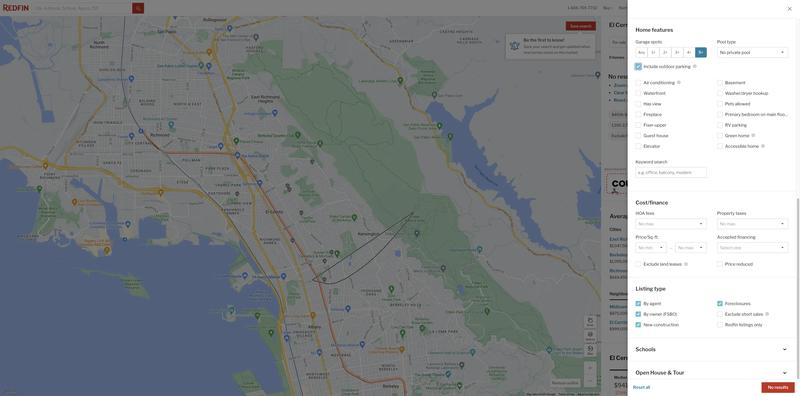 Task type: describe. For each thing, give the bounding box(es) containing it.
remove townhouse, land image
[[739, 113, 742, 116]]

new construction
[[644, 323, 679, 328]]

updated
[[567, 45, 581, 49]]

redfin
[[725, 323, 738, 328]]

leases
[[669, 262, 682, 267]]

4+ inside button
[[738, 40, 742, 45]]

4+ inside option
[[687, 50, 692, 55]]

of for # of homes sold
[[678, 376, 682, 380]]

for inside kensington homes for sale $1,849,000
[[739, 253, 745, 258]]

to inside be the first to know! dialog
[[547, 38, 551, 43]]

boundary
[[643, 90, 662, 95]]

parking for 5+ parking spots
[[717, 134, 730, 138]]

recommended
[[641, 55, 667, 60]]

get
[[560, 45, 566, 49]]

remove exclude 55+ communities image
[[660, 134, 663, 138]]

townhouse,
[[708, 113, 728, 117]]

exclude for exclude short sales
[[725, 312, 741, 317]]

know!
[[552, 38, 564, 43]]

homes inside kensington homes for sale $1,849,000
[[725, 253, 738, 258]]

by for by owner (fsbo)
[[644, 312, 649, 317]]

$644,450
[[610, 275, 628, 280]]

use
[[570, 393, 574, 396]]

on inside save your search and get updated when new homes come on the market.
[[554, 50, 558, 55]]

studio+ / 4+ ba button
[[718, 37, 754, 48]]

sales
[[753, 312, 763, 317]]

homes inside berkeley homes for sale $1,095,000
[[629, 253, 642, 258]]

ca for el cerrito, ca homes for sale
[[638, 21, 646, 28]]

air
[[644, 80, 649, 85]]

on for primary bedroom on main floor
[[761, 112, 766, 117]]

reduced
[[737, 262, 753, 267]]

remove 1,100-2,750 sq. ft. image
[[646, 124, 650, 127]]

list box for accepted financing
[[717, 243, 788, 253]]

coming soon, under contract/pending
[[658, 123, 723, 128]]

median sale price $941,500 -27.6% year-over-year
[[614, 376, 653, 395]]

0 horizontal spatial results
[[618, 73, 637, 80]]

homes inside midtown homes for sale $875,000
[[629, 305, 642, 310]]

0 horizontal spatial $400k-$4.5m
[[612, 113, 636, 117]]

1 vertical spatial cerrito,
[[690, 213, 711, 220]]

0 vertical spatial no
[[608, 73, 616, 80]]

for inside the east richmond heights homes for sale $1,047,500
[[672, 237, 678, 242]]

report for report a map error
[[578, 393, 585, 396]]

cerrito, for el cerrito, ca homes for sale
[[616, 21, 637, 28]]

search inside save your search and get updated when new homes come on the market.
[[541, 45, 552, 49]]

median days on market
[[736, 376, 776, 380]]

0 horizontal spatial map
[[588, 393, 593, 396]]

ad region
[[604, 172, 797, 196]]

price reduced
[[725, 262, 753, 267]]

property
[[717, 211, 735, 216]]

for inside berkeley homes for sale $1,095,000
[[643, 253, 649, 258]]

3+ radio
[[672, 47, 683, 58]]

0 horizontal spatial spots
[[651, 39, 662, 44]]

1-
[[568, 6, 571, 10]]

open
[[636, 370, 649, 376]]

sale inside median sale price $941,500 -27.6% year-over-year
[[628, 376, 636, 380]]

taxes
[[736, 211, 747, 216]]

foreclosures
[[725, 301, 751, 306]]

new
[[644, 323, 653, 328]]

$1,047,500
[[610, 244, 630, 248]]

#
[[675, 376, 677, 380]]

report a map error
[[578, 393, 600, 396]]

1 filters from the left
[[632, 98, 644, 103]]

exclude for exclude land leases
[[644, 262, 659, 267]]

2 over- from the left
[[749, 391, 758, 395]]

2+ radio
[[660, 47, 672, 58]]

exclude short sales
[[725, 312, 763, 317]]

more
[[728, 98, 738, 103]]

1,100-2,750 sq. ft.
[[612, 123, 643, 128]]

elevator
[[644, 144, 660, 149]]

albany homes for sale $629,000
[[701, 237, 745, 248]]

homes inside button
[[682, 376, 695, 380]]

$999,000
[[610, 327, 628, 332]]

a
[[586, 393, 588, 396]]

sold
[[696, 376, 703, 380]]

option group containing any
[[636, 47, 707, 58]]

homes inside richmond annex homes for sale $789,000
[[736, 305, 750, 310]]

by agent
[[644, 301, 661, 306]]

homes inside "0 homes •"
[[613, 55, 625, 60]]

save for save your search and get updated when new homes come on the market.
[[524, 45, 532, 49]]

$789,000
[[701, 311, 719, 316]]

sale inside el cerrito hills homes for sale $999,000
[[660, 320, 668, 325]]

5+ radio
[[695, 47, 707, 58]]

remove coming soon, under contract/pending image
[[727, 124, 730, 127]]

conditioning
[[650, 80, 675, 85]]

the inside zoom out clear the map boundary reset all filters or remove one of your filters below to see more homes
[[626, 90, 632, 95]]

# of homes sold
[[675, 376, 703, 380]]

has
[[644, 101, 651, 106]]

outdoor
[[659, 64, 675, 69]]

homes inside el cerrito hills homes for sale $999,000
[[639, 320, 653, 325]]

for up $400k-$4.5m button
[[669, 21, 677, 28]]

map for map
[[588, 352, 593, 356]]

prices
[[651, 213, 668, 220]]

main
[[767, 112, 776, 117]]

midtown
[[610, 305, 628, 310]]

listings
[[739, 323, 753, 328]]

report a map error link
[[578, 393, 600, 396]]

listing
[[636, 286, 653, 292]]

rv
[[725, 123, 731, 128]]

the inside save your search and get updated when new homes come on the market.
[[559, 50, 565, 55]]

waterfront
[[644, 91, 666, 96]]

results inside button
[[775, 385, 789, 390]]

average home prices near el cerrito, ca
[[610, 213, 720, 220]]

homes inside the east richmond heights homes for sale $1,047,500
[[658, 237, 671, 242]]

to inside zoom out clear the map boundary reset all filters or remove one of your filters below to see more homes
[[714, 98, 719, 103]]

kensington
[[701, 253, 724, 258]]

save search button
[[566, 21, 596, 31]]

1 vertical spatial spots
[[731, 134, 741, 138]]

el cerrito hills homes for sale $999,000
[[610, 320, 668, 332]]

map inside zoom out clear the map boundary reset all filters or remove one of your filters below to see more homes
[[633, 90, 642, 95]]

e.g. office, balcony, modern text field
[[638, 170, 704, 175]]

keyword search
[[636, 160, 668, 165]]

primary
[[725, 112, 741, 117]]

your inside zoom out clear the map boundary reset all filters or remove one of your filters below to see more homes
[[679, 98, 688, 103]]

sale inside richmond annex homes for sale $789,000
[[757, 305, 765, 310]]

hoa fees
[[636, 211, 655, 216]]

or
[[645, 98, 649, 103]]

upper
[[655, 123, 667, 128]]

save for save search
[[570, 24, 579, 28]]

search for keyword search
[[654, 160, 668, 165]]

townhouse, land
[[708, 113, 736, 117]]

draw
[[587, 324, 594, 327]]

759-
[[580, 6, 588, 10]]

remove outline
[[552, 381, 579, 386]]

neighborhoods element
[[610, 287, 641, 300]]

remove outline button
[[550, 379, 581, 388]]

zip codes element
[[649, 287, 669, 300]]

remove
[[552, 381, 566, 386]]

primary bedroom on main floor
[[725, 112, 787, 117]]

guest
[[644, 133, 656, 138]]

homes inside "del norte homes for sale $1,100,000"
[[721, 320, 734, 325]]

report ad button
[[786, 168, 797, 172]]

rv parking
[[725, 123, 747, 128]]

all inside zoom out clear the map boundary reset all filters or remove one of your filters below to see more homes
[[627, 98, 631, 103]]

1 horizontal spatial ft.
[[655, 235, 659, 240]]

0 horizontal spatial the
[[530, 38, 537, 43]]

schools link
[[636, 346, 788, 354]]

features
[[652, 27, 673, 33]]

0 horizontal spatial parking
[[676, 64, 691, 69]]

cerrito
[[615, 320, 629, 325]]

1+
[[652, 50, 656, 55]]

market
[[764, 376, 776, 380]]

zoom
[[614, 83, 626, 88]]

see
[[720, 98, 727, 103]]

pool type
[[717, 39, 736, 44]]

map region
[[0, 0, 648, 397]]

2 year- from the left
[[740, 391, 749, 395]]

land for exclude
[[660, 262, 669, 267]]

ca for el cerrito, ca real estate trends
[[638, 355, 647, 362]]

type for listing type
[[654, 286, 666, 292]]

clear the map boundary button
[[614, 90, 662, 95]]

richmond annex homes for sale $789,000
[[701, 305, 765, 316]]

0 horizontal spatial $4.5m
[[625, 113, 636, 117]]

for inside richmond annex homes for sale $789,000
[[751, 305, 756, 310]]

studio+ for studio+
[[651, 113, 664, 117]]

homes inside zoom out clear the map boundary reset all filters or remove one of your filters below to see more homes
[[739, 98, 752, 103]]

reset all filters button
[[614, 98, 644, 103]]

new
[[524, 50, 531, 55]]

advertisement
[[604, 167, 626, 171]]



Task type: locate. For each thing, give the bounding box(es) containing it.
0 vertical spatial homes
[[648, 21, 667, 28]]

of right one
[[674, 98, 679, 103]]

cerrito, up for sale button
[[616, 21, 637, 28]]

2 filters from the left
[[689, 98, 701, 103]]

0 horizontal spatial filters
[[632, 98, 644, 103]]

1 vertical spatial sale
[[628, 376, 636, 380]]

listing type
[[636, 286, 666, 292]]

sale up "exclude land leases"
[[650, 253, 658, 258]]

include outdoor parking
[[644, 64, 691, 69]]

0 vertical spatial land
[[729, 113, 736, 117]]

median for $941,500
[[614, 376, 627, 380]]

homes up —
[[658, 237, 671, 242]]

out
[[627, 83, 633, 88]]

exclude for exclude 55+ communities
[[612, 134, 626, 138]]

list box
[[717, 47, 788, 58], [636, 219, 707, 229], [717, 219, 788, 229], [636, 243, 667, 253], [676, 243, 707, 253], [717, 243, 788, 253]]

list box down financing
[[717, 243, 788, 253]]

homes right new at the right top of page
[[532, 50, 543, 55]]

homes right 0
[[613, 55, 625, 60]]

1-844-759-7732 link
[[568, 6, 597, 10]]

0 horizontal spatial no results
[[608, 73, 637, 80]]

parking down 3+ 'radio' at the top of the page
[[676, 64, 691, 69]]

$400k-$4.5m inside $400k-$4.5m button
[[642, 40, 667, 45]]

5+ down contract/pending
[[712, 134, 716, 138]]

0 vertical spatial $400k-$4.5m
[[642, 40, 667, 45]]

1 horizontal spatial to
[[714, 98, 719, 103]]

over- down "days"
[[749, 391, 758, 395]]

cerrito, down the schools
[[616, 355, 637, 362]]

parking for rv parking
[[732, 123, 747, 128]]

$400k-$4.5m
[[642, 40, 667, 45], [612, 113, 636, 117]]

for inside midtown homes for sale $875,000
[[643, 305, 649, 310]]

on down and at the top right of the page
[[554, 50, 558, 55]]

exclude down the annex
[[725, 312, 741, 317]]

1 vertical spatial land
[[660, 262, 669, 267]]

be
[[524, 38, 529, 43]]

home up accessible home
[[738, 133, 750, 138]]

1 over- from the left
[[636, 391, 645, 395]]

$400k- inside button
[[642, 40, 655, 45]]

richmond for richmond annex
[[701, 305, 721, 310]]

homes up "exclude short sales"
[[736, 305, 750, 310]]

studio+ inside studio+ / 4+ ba button
[[721, 40, 735, 45]]

2 horizontal spatial the
[[626, 90, 632, 95]]

search inside 'button'
[[580, 24, 592, 28]]

google image
[[1, 390, 19, 397]]

4+ radio
[[683, 47, 695, 58]]

year down reset all at bottom right
[[645, 391, 653, 395]]

homes up $400k-$4.5m button
[[648, 21, 667, 28]]

1 horizontal spatial studio+
[[721, 40, 735, 45]]

5+ right the 4+ option
[[699, 50, 703, 55]]

1 vertical spatial map
[[588, 393, 593, 396]]

on right "days"
[[759, 376, 763, 380]]

1 horizontal spatial exclude
[[644, 262, 659, 267]]

0 horizontal spatial search
[[541, 45, 552, 49]]

1+ radio
[[648, 47, 660, 58]]

home right accessible
[[748, 144, 759, 149]]

ca up cities "heading"
[[712, 213, 720, 220]]

to right first
[[547, 38, 551, 43]]

coming
[[658, 123, 672, 128]]

sale right features
[[678, 21, 690, 28]]

sale up owner
[[650, 305, 658, 310]]

1 vertical spatial your
[[679, 98, 688, 103]]

days
[[749, 376, 758, 380]]

property taxes
[[717, 211, 747, 216]]

map right a
[[588, 393, 593, 396]]

reset all
[[633, 385, 650, 390]]

save your search and get updated when new homes come on the market.
[[524, 45, 591, 55]]

report
[[786, 168, 794, 171], [578, 393, 585, 396]]

fixer-upper
[[644, 123, 667, 128]]

0 vertical spatial studio+
[[721, 40, 735, 45]]

0 horizontal spatial median
[[614, 376, 627, 380]]

reset down open
[[633, 385, 645, 390]]

0 vertical spatial to
[[547, 38, 551, 43]]

$1,849,000
[[701, 259, 721, 264]]

el for el cerrito, ca real estate trends
[[610, 355, 615, 362]]

richmond inside richmond annex homes for sale $789,000
[[701, 305, 721, 310]]

0 vertical spatial map
[[633, 90, 642, 95]]

by owner (fsbo)
[[644, 312, 677, 317]]

search up come
[[541, 45, 552, 49]]

sale right for at right top
[[619, 40, 626, 45]]

draw button
[[584, 316, 597, 329]]

terms of use link
[[559, 393, 574, 396]]

0 vertical spatial of
[[674, 98, 679, 103]]

:
[[639, 55, 640, 60]]

0 horizontal spatial exclude
[[612, 134, 626, 138]]

any
[[638, 50, 645, 55]]

1 vertical spatial parking
[[732, 123, 747, 128]]

home down cost/finance
[[634, 213, 650, 220]]

map for map data ©2023 google
[[527, 393, 532, 396]]

5+ for 5+ parking spots
[[712, 134, 716, 138]]

0 horizontal spatial year-
[[628, 391, 636, 395]]

exclude land leases
[[644, 262, 682, 267]]

to left "see"
[[714, 98, 719, 103]]

0 vertical spatial cerrito,
[[616, 21, 637, 28]]

by for by agent
[[644, 301, 649, 306]]

0 vertical spatial type
[[727, 39, 736, 44]]

over- down reset all at bottom right
[[636, 391, 645, 395]]

$4.5m left remove $400k-$4.5m image
[[625, 113, 636, 117]]

for up —
[[672, 237, 678, 242]]

0 vertical spatial exclude
[[612, 134, 626, 138]]

reset inside zoom out clear the map boundary reset all filters or remove one of your filters below to see more homes
[[614, 98, 626, 103]]

1 horizontal spatial all
[[646, 385, 650, 390]]

homes inside albany homes for sale $629,000
[[716, 237, 729, 242]]

submit search image
[[136, 6, 140, 11]]

0 vertical spatial reset
[[614, 98, 626, 103]]

1 horizontal spatial filters
[[689, 98, 701, 103]]

no inside button
[[768, 385, 774, 390]]

0 horizontal spatial to
[[547, 38, 551, 43]]

homes left sold
[[682, 376, 695, 380]]

1 horizontal spatial report
[[786, 168, 794, 171]]

ca down the schools
[[638, 355, 647, 362]]

1 median from the left
[[614, 376, 627, 380]]

2 vertical spatial the
[[626, 90, 632, 95]]

City, Address, School, Agent, ZIP search field
[[32, 3, 132, 14]]

for inside "del norte homes for sale $1,100,000"
[[735, 320, 741, 325]]

for inside el cerrito hills homes for sale $999,000
[[654, 320, 659, 325]]

of for terms of use
[[567, 393, 569, 396]]

financing
[[738, 235, 756, 240]]

$400k-$4.5m up 1+ radio
[[642, 40, 667, 45]]

$4.5m inside button
[[655, 40, 667, 45]]

0 vertical spatial report
[[786, 168, 794, 171]]

home for green
[[738, 133, 750, 138]]

$4.5m
[[655, 40, 667, 45], [625, 113, 636, 117]]

list box up financing
[[717, 219, 788, 229]]

near
[[669, 213, 682, 220]]

save inside 'button'
[[570, 24, 579, 28]]

sale inside "del norte homes for sale $1,100,000"
[[742, 320, 750, 325]]

cities
[[610, 227, 622, 232]]

2 vertical spatial search
[[654, 160, 668, 165]]

filters
[[632, 98, 644, 103], [689, 98, 701, 103]]

list box down fees
[[636, 219, 707, 229]]

richmond for richmond
[[610, 269, 630, 274]]

cerrito, up cities "heading"
[[690, 213, 711, 220]]

home for accessible
[[748, 144, 759, 149]]

1 horizontal spatial the
[[559, 50, 565, 55]]

midtown homes for sale $875,000
[[610, 305, 658, 316]]

view
[[652, 101, 661, 106]]

sale down by owner (fsbo) at bottom right
[[660, 320, 668, 325]]

$1,349,900
[[701, 275, 721, 280]]

search up e.g. office, balcony, modern text box
[[654, 160, 668, 165]]

save inside save your search and get updated when new homes come on the market.
[[524, 45, 532, 49]]

7732
[[588, 6, 597, 10]]

report for report ad
[[786, 168, 794, 171]]

homes right the hills
[[639, 320, 653, 325]]

cities heading
[[610, 227, 792, 233]]

home
[[738, 133, 750, 138], [748, 144, 759, 149], [634, 213, 650, 220]]

0 horizontal spatial year
[[645, 391, 653, 395]]

0 horizontal spatial studio+
[[651, 113, 664, 117]]

homes up "$629,000"
[[716, 237, 729, 242]]

0 vertical spatial ft.
[[639, 123, 643, 128]]

studio+ / 4+ ba
[[721, 40, 747, 45]]

of inside zoom out clear the map boundary reset all filters or remove one of your filters below to see more homes
[[674, 98, 679, 103]]

option group
[[636, 47, 707, 58]]

del norte homes for sale $1,100,000
[[701, 320, 750, 332]]

2 horizontal spatial search
[[654, 160, 668, 165]]

/
[[735, 40, 737, 45]]

construction
[[654, 323, 679, 328]]

year down median days on market
[[758, 391, 765, 395]]

sale inside button
[[619, 40, 626, 45]]

over- inside median sale price $941,500 -27.6% year-over-year
[[636, 391, 645, 395]]

year- inside median sale price $941,500 -27.6% year-over-year
[[628, 391, 636, 395]]

for inside albany homes for sale $629,000
[[730, 237, 736, 242]]

2 vertical spatial cerrito,
[[616, 355, 637, 362]]

0
[[609, 55, 612, 60]]

sale right accepted
[[737, 237, 745, 242]]

el for el cerrito hills homes for sale $999,000
[[610, 320, 614, 325]]

map down options
[[588, 352, 593, 356]]

homes down washer/dryer hookup
[[739, 98, 752, 103]]

1 year- from the left
[[628, 391, 636, 395]]

1 horizontal spatial no results
[[768, 385, 789, 390]]

sale inside albany homes for sale $629,000
[[737, 237, 745, 242]]

0 horizontal spatial over-
[[636, 391, 645, 395]]

price
[[725, 262, 736, 267], [637, 376, 646, 380]]

1 horizontal spatial type
[[727, 39, 736, 44]]

the right be at the right of page
[[530, 38, 537, 43]]

median up $941,500
[[614, 376, 627, 380]]

price left reduced
[[725, 262, 736, 267]]

trends
[[679, 355, 697, 362]]

land for townhouse,
[[729, 113, 736, 117]]

studio+ for studio+ / 4+ ba
[[721, 40, 735, 45]]

0 vertical spatial map
[[588, 352, 593, 356]]

1 vertical spatial price
[[637, 376, 646, 380]]

0 vertical spatial all
[[627, 98, 631, 103]]

0 horizontal spatial type
[[654, 286, 666, 292]]

1 horizontal spatial save
[[570, 24, 579, 28]]

1 vertical spatial studio+
[[651, 113, 664, 117]]

2 vertical spatial parking
[[717, 134, 730, 138]]

land left remove townhouse, land icon
[[729, 113, 736, 117]]

richmond up $789,000
[[701, 305, 721, 310]]

1 horizontal spatial map
[[633, 90, 642, 95]]

results up out
[[618, 73, 637, 80]]

albany
[[701, 237, 715, 242]]

sq.
[[634, 123, 639, 128]]

1 vertical spatial type
[[654, 286, 666, 292]]

data
[[533, 393, 538, 396]]

0 horizontal spatial ft.
[[639, 123, 643, 128]]

0 horizontal spatial report
[[578, 393, 585, 396]]

save search
[[570, 24, 592, 28]]

0 vertical spatial by
[[644, 301, 649, 306]]

median left "days"
[[736, 376, 748, 380]]

5+ inside radio
[[699, 50, 703, 55]]

richmond link
[[610, 268, 698, 275]]

1 horizontal spatial sale
[[678, 21, 690, 28]]

1 vertical spatial all
[[646, 385, 650, 390]]

one
[[666, 98, 674, 103]]

east
[[610, 237, 619, 242]]

0 horizontal spatial 5+
[[699, 50, 703, 55]]

sale inside midtown homes for sale $875,000
[[650, 305, 658, 310]]

1 vertical spatial on
[[761, 112, 766, 117]]

list box down the albany
[[676, 243, 707, 253]]

include
[[644, 64, 658, 69]]

richmond up $644,450
[[610, 269, 630, 274]]

list box for pool type
[[717, 47, 788, 58]]

short
[[742, 312, 752, 317]]

1 by from the top
[[644, 301, 649, 306]]

sale up $941,500
[[628, 376, 636, 380]]

your right one
[[679, 98, 688, 103]]

ca
[[638, 21, 646, 28], [712, 213, 720, 220], [638, 355, 647, 362]]

your inside save your search and get updated when new homes come on the market.
[[533, 45, 540, 49]]

0 horizontal spatial save
[[524, 45, 532, 49]]

0 vertical spatial sale
[[678, 21, 690, 28]]

el right map button
[[610, 355, 615, 362]]

neighborhoods
[[610, 292, 641, 297]]

5+ for 5+
[[699, 50, 703, 55]]

el for el cerrito, ca homes for sale
[[609, 21, 615, 28]]

1-844-759-7732
[[568, 6, 597, 10]]

1 vertical spatial results
[[775, 385, 789, 390]]

remove 5+ parking spots image
[[744, 134, 747, 138]]

homes inside save your search and get updated when new homes come on the market.
[[532, 50, 543, 55]]

accepted
[[717, 235, 737, 240]]

$1,100,000
[[701, 327, 721, 332]]

no results inside no results button
[[768, 385, 789, 390]]

results down market
[[775, 385, 789, 390]]

1 horizontal spatial $4.5m
[[655, 40, 667, 45]]

4+ left 5+ radio at the right
[[687, 50, 692, 55]]

exclude 55+ communities
[[612, 134, 657, 138]]

1 horizontal spatial map
[[588, 352, 593, 356]]

el right near
[[683, 213, 688, 220]]

median for market
[[736, 376, 748, 380]]

annex
[[722, 305, 735, 310]]

zoom out button
[[614, 83, 634, 88]]

exclude up richmond link
[[644, 262, 659, 267]]

accessible
[[725, 144, 747, 149]]

breadcrumbs element
[[607, 151, 795, 159]]

list box for hoa fees
[[636, 219, 707, 229]]

parking down remove townhouse, land icon
[[732, 123, 747, 128]]

richmond inside the east richmond heights homes for sale $1,047,500
[[620, 237, 640, 242]]

average
[[610, 213, 633, 220]]

studio+ up fixer-upper
[[651, 113, 664, 117]]

1 horizontal spatial median
[[736, 376, 748, 380]]

2 by from the top
[[644, 312, 649, 317]]

median inside median sale price $941,500 -27.6% year-over-year
[[614, 376, 627, 380]]

report left the ad
[[786, 168, 794, 171]]

open house & tour
[[636, 370, 685, 376]]

search for save search
[[580, 24, 592, 28]]

1 vertical spatial no
[[768, 385, 774, 390]]

27.6%
[[616, 391, 627, 395]]

house
[[650, 370, 667, 376]]

$4.5m up the 2+
[[655, 40, 667, 45]]

$941,500
[[614, 382, 641, 389]]

$400k-
[[642, 40, 655, 45], [612, 113, 625, 117]]

reset all button
[[633, 383, 650, 393]]

open house & tour link
[[636, 370, 788, 377]]

1 vertical spatial no results
[[768, 385, 789, 390]]

0 horizontal spatial land
[[660, 262, 669, 267]]

2 vertical spatial ca
[[638, 355, 647, 362]]

filters left 'below'
[[689, 98, 701, 103]]

1 horizontal spatial search
[[580, 24, 592, 28]]

filters down the clear the map boundary button
[[632, 98, 644, 103]]

0 vertical spatial spots
[[651, 39, 662, 44]]

$400k- up 1+
[[642, 40, 655, 45]]

0 horizontal spatial homes
[[648, 21, 667, 28]]

map inside button
[[588, 352, 593, 356]]

1 year from the left
[[645, 391, 653, 395]]

homes
[[648, 21, 667, 28], [682, 376, 695, 380]]

of left use
[[567, 393, 569, 396]]

sale inside berkeley homes for sale $1,095,000
[[650, 253, 658, 258]]

parking
[[676, 64, 691, 69], [732, 123, 747, 128], [717, 134, 730, 138]]

under
[[682, 123, 693, 128]]

ft. right sq.
[[639, 123, 643, 128]]

1 vertical spatial ca
[[712, 213, 720, 220]]

1 horizontal spatial $400k-
[[642, 40, 655, 45]]

2 median from the left
[[736, 376, 748, 380]]

ft. right price/sq.
[[655, 235, 659, 240]]

all down the clear the map boundary button
[[627, 98, 631, 103]]

1 vertical spatial richmond
[[610, 269, 630, 274]]

land left "leases"
[[660, 262, 669, 267]]

0 vertical spatial ca
[[638, 21, 646, 28]]

by left owner
[[644, 312, 649, 317]]

1 vertical spatial $400k-$4.5m
[[612, 113, 636, 117]]

pets
[[725, 101, 734, 106]]

1 horizontal spatial land
[[729, 113, 736, 117]]

richmond up $1,047,500
[[620, 237, 640, 242]]

$400k-$4.5m up 1,100-2,750 sq. ft.
[[612, 113, 636, 117]]

exclude
[[612, 134, 626, 138], [644, 262, 659, 267], [725, 312, 741, 317]]

price/sq. ft.
[[636, 235, 659, 240]]

0 vertical spatial results
[[618, 73, 637, 80]]

for left financing
[[730, 237, 736, 242]]

for down owner
[[654, 320, 659, 325]]

1 vertical spatial by
[[644, 312, 649, 317]]

remove $400k-$4.5m image
[[639, 113, 642, 116]]

1 vertical spatial the
[[559, 50, 565, 55]]

all down open
[[646, 385, 650, 390]]

sale inside the east richmond heights homes for sale $1,047,500
[[679, 237, 687, 242]]

east richmond heights homes for sale $1,047,500
[[610, 237, 687, 248]]

$400k- up the "1,100-" at the top right
[[612, 113, 625, 117]]

kensington homes for sale $1,849,000
[[701, 253, 754, 264]]

year inside median sale price $941,500 -27.6% year-over-year
[[645, 391, 653, 395]]

0 horizontal spatial sale
[[628, 376, 636, 380]]

parking down remove coming soon, under contract/pending icon
[[717, 134, 730, 138]]

2 horizontal spatial parking
[[732, 123, 747, 128]]

0 horizontal spatial reset
[[614, 98, 626, 103]]

homes up price reduced
[[725, 253, 738, 258]]

no down market
[[768, 385, 774, 390]]

0 vertical spatial on
[[554, 50, 558, 55]]

type for pool type
[[727, 39, 736, 44]]

price inside median sale price $941,500 -27.6% year-over-year
[[637, 376, 646, 380]]

by left agent
[[644, 301, 649, 306]]

all inside button
[[646, 385, 650, 390]]

tour
[[673, 370, 685, 376]]

•
[[627, 56, 628, 60]]

0 vertical spatial parking
[[676, 64, 691, 69]]

save up new at the right top of page
[[524, 45, 532, 49]]

1 vertical spatial $400k-
[[612, 113, 625, 117]]

2 year from the left
[[758, 391, 765, 395]]

$875,000
[[610, 311, 628, 316]]

save
[[570, 24, 579, 28], [524, 45, 532, 49]]

norte
[[708, 320, 720, 325]]

home for average
[[634, 213, 650, 220]]

report ad
[[786, 168, 797, 171]]

map down out
[[633, 90, 642, 95]]

ad
[[794, 168, 797, 171]]

1 horizontal spatial price
[[725, 262, 736, 267]]

2 horizontal spatial exclude
[[725, 312, 741, 317]]

1 horizontal spatial year
[[758, 391, 765, 395]]

be the first to know! dialog
[[506, 31, 595, 59]]

save down 844-
[[570, 24, 579, 28]]

report inside button
[[786, 168, 794, 171]]

1 horizontal spatial parking
[[717, 134, 730, 138]]

Any radio
[[636, 47, 648, 58]]

no up 'zoom'
[[608, 73, 616, 80]]

el inside el cerrito hills homes for sale $999,000
[[610, 320, 614, 325]]

0 vertical spatial save
[[570, 24, 579, 28]]

map left data at the right bottom of page
[[527, 393, 532, 396]]

1 horizontal spatial your
[[679, 98, 688, 103]]

on for median days on market
[[759, 376, 763, 380]]

reset inside button
[[633, 385, 645, 390]]

price up reset all at bottom right
[[637, 376, 646, 380]]

list box down heights
[[636, 243, 667, 253]]

exclude down the "1,100-" at the top right
[[612, 134, 626, 138]]

sale inside kensington homes for sale $1,849,000
[[746, 253, 754, 258]]

2 vertical spatial of
[[567, 393, 569, 396]]

your
[[533, 45, 540, 49], [679, 98, 688, 103]]

homes right norte on the bottom
[[721, 320, 734, 325]]

keyword
[[636, 160, 653, 165]]

1 vertical spatial search
[[541, 45, 552, 49]]

cerrito, for el cerrito, ca real estate trends
[[616, 355, 637, 362]]

of
[[674, 98, 679, 103], [678, 376, 682, 380], [567, 393, 569, 396]]

of right #
[[678, 376, 682, 380]]

1 horizontal spatial no
[[768, 385, 774, 390]]

green
[[725, 133, 737, 138]]

of inside button
[[678, 376, 682, 380]]

sale down short at right
[[742, 320, 750, 325]]

report left a
[[578, 393, 585, 396]]

spots left remove 5+ parking spots image
[[731, 134, 741, 138]]

list box for property taxes
[[717, 219, 788, 229]]



Task type: vqa. For each thing, say whether or not it's contained in the screenshot.
Exclude land
yes



